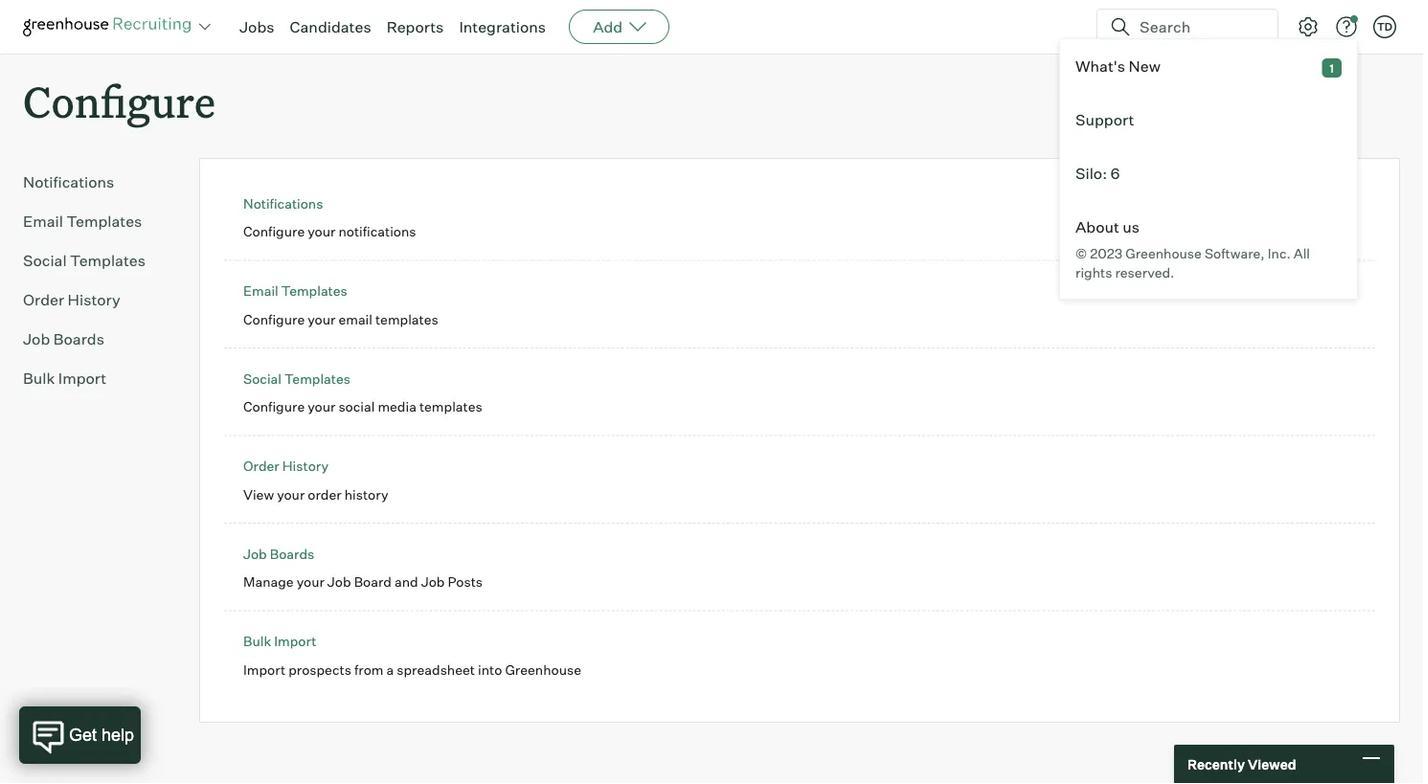 Task type: vqa. For each thing, say whether or not it's contained in the screenshot.
topmost templates
yes



Task type: describe. For each thing, give the bounding box(es) containing it.
viewed
[[1248, 756, 1296, 773]]

0 horizontal spatial order
[[23, 290, 64, 310]]

1 horizontal spatial order
[[243, 458, 279, 475]]

media
[[378, 399, 417, 415]]

greenhouse inside about us © 2023 greenhouse software, inc. all rights reserved.
[[1126, 245, 1202, 261]]

about
[[1076, 217, 1120, 237]]

silo: 6
[[1076, 164, 1120, 183]]

support
[[1076, 110, 1134, 129]]

view your order history
[[243, 486, 388, 503]]

configure for social templates
[[243, 399, 305, 415]]

Top navigation search text field
[[1132, 8, 1266, 46]]

1 horizontal spatial job boards
[[243, 546, 314, 562]]

what's new
[[1076, 57, 1161, 76]]

6
[[1111, 164, 1120, 183]]

td button
[[1370, 11, 1400, 42]]

add button
[[569, 10, 670, 44]]

0 vertical spatial email templates
[[23, 212, 142, 231]]

0 horizontal spatial notifications link
[[23, 171, 169, 194]]

0 vertical spatial bulk import link
[[23, 367, 169, 390]]

0 vertical spatial social templates link
[[23, 249, 169, 272]]

configure for email templates
[[243, 311, 305, 328]]

1 vertical spatial import
[[274, 633, 316, 650]]

board
[[354, 574, 392, 591]]

into
[[478, 662, 502, 678]]

recently viewed
[[1188, 756, 1296, 773]]

1 vertical spatial social templates link
[[243, 370, 351, 387]]

notifications
[[338, 223, 416, 240]]

reserved.
[[1115, 264, 1175, 281]]

0 vertical spatial email templates link
[[23, 210, 169, 233]]

boards inside the 'job boards' link
[[53, 330, 104, 349]]

your for email
[[308, 311, 336, 328]]

1 horizontal spatial boards
[[270, 546, 314, 562]]

support link
[[1060, 93, 1357, 147]]

inc.
[[1268, 245, 1291, 261]]

configure your notifications
[[243, 223, 416, 240]]

reports link
[[387, 17, 444, 36]]

configure for notifications
[[243, 223, 305, 240]]

import prospects from a spreadsheet into greenhouse
[[243, 662, 581, 678]]

from
[[354, 662, 384, 678]]

1 vertical spatial notifications
[[243, 195, 323, 212]]

©
[[1076, 245, 1087, 261]]

0 vertical spatial import
[[58, 369, 107, 388]]

0 horizontal spatial social
[[23, 251, 67, 270]]

1 vertical spatial greenhouse
[[505, 662, 581, 678]]

spreadsheet
[[397, 662, 475, 678]]

reports
[[387, 17, 444, 36]]

posts
[[448, 574, 483, 591]]

1
[[1330, 61, 1334, 75]]

silo: 6 link
[[1060, 147, 1357, 200]]

1 horizontal spatial email
[[243, 283, 278, 299]]

email
[[338, 311, 372, 328]]

about us menu item
[[1060, 200, 1357, 298]]

your for notifications
[[308, 223, 336, 240]]

jobs
[[239, 17, 274, 36]]

switch applications image
[[197, 17, 213, 36]]

2 vertical spatial import
[[243, 662, 286, 678]]

your for job
[[297, 574, 325, 591]]

1 vertical spatial bulk import link
[[243, 633, 316, 650]]

integrations link
[[459, 17, 546, 36]]

configure your social media templates
[[243, 399, 482, 415]]

software,
[[1205, 245, 1265, 261]]



Task type: locate. For each thing, give the bounding box(es) containing it.
0 horizontal spatial order history
[[23, 290, 120, 310]]

0 horizontal spatial bulk import link
[[23, 367, 169, 390]]

1 horizontal spatial order history
[[243, 458, 329, 475]]

greenhouse up reserved.
[[1126, 245, 1202, 261]]

1 horizontal spatial bulk import link
[[243, 633, 316, 650]]

job boards
[[23, 330, 104, 349], [243, 546, 314, 562]]

0 horizontal spatial email
[[23, 212, 63, 231]]

1 horizontal spatial social templates
[[243, 370, 351, 387]]

1 horizontal spatial email templates
[[243, 283, 347, 299]]

1 vertical spatial templates
[[419, 399, 482, 415]]

job boards link
[[23, 328, 169, 351], [243, 546, 314, 562]]

bulk import
[[23, 369, 107, 388], [243, 633, 316, 650]]

templates
[[375, 311, 438, 328], [419, 399, 482, 415]]

0 vertical spatial email
[[23, 212, 63, 231]]

0 vertical spatial history
[[68, 290, 120, 310]]

social
[[338, 399, 375, 415]]

0 horizontal spatial bulk import
[[23, 369, 107, 388]]

us
[[1123, 217, 1140, 237]]

1 vertical spatial order history link
[[243, 458, 329, 475]]

prospects
[[288, 662, 351, 678]]

1 vertical spatial order history
[[243, 458, 329, 475]]

0 vertical spatial order
[[23, 290, 64, 310]]

0 vertical spatial templates
[[375, 311, 438, 328]]

1 vertical spatial notifications link
[[243, 195, 323, 212]]

1 horizontal spatial greenhouse
[[1126, 245, 1202, 261]]

1 horizontal spatial bulk import
[[243, 633, 316, 650]]

1 vertical spatial social templates
[[243, 370, 351, 387]]

email templates link
[[23, 210, 169, 233], [243, 283, 347, 299]]

templates
[[66, 212, 142, 231], [70, 251, 146, 270], [281, 283, 347, 299], [284, 370, 351, 387]]

and
[[395, 574, 418, 591]]

2023
[[1090, 245, 1123, 261]]

1 vertical spatial order
[[243, 458, 279, 475]]

1 vertical spatial history
[[282, 458, 329, 475]]

1 vertical spatial bulk
[[243, 633, 271, 650]]

order history
[[23, 290, 120, 310], [243, 458, 329, 475]]

1 vertical spatial job boards link
[[243, 546, 314, 562]]

templates right 'media'
[[419, 399, 482, 415]]

configure your email templates
[[243, 311, 438, 328]]

0 horizontal spatial bulk
[[23, 369, 55, 388]]

social
[[23, 251, 67, 270], [243, 370, 282, 387]]

0 vertical spatial notifications
[[23, 173, 114, 192]]

what's
[[1076, 57, 1125, 76]]

0 vertical spatial bulk import
[[23, 369, 107, 388]]

0 horizontal spatial notifications
[[23, 173, 114, 192]]

1 vertical spatial email
[[243, 283, 278, 299]]

0 horizontal spatial history
[[68, 290, 120, 310]]

manage your job board and job posts
[[243, 574, 483, 591]]

history
[[68, 290, 120, 310], [282, 458, 329, 475]]

configure
[[23, 73, 216, 129], [243, 223, 305, 240], [243, 311, 305, 328], [243, 399, 305, 415]]

switch applications element
[[193, 15, 216, 38]]

your for social
[[308, 399, 336, 415]]

notifications
[[23, 173, 114, 192], [243, 195, 323, 212]]

0 vertical spatial job boards
[[23, 330, 104, 349]]

1 horizontal spatial job boards link
[[243, 546, 314, 562]]

candidates
[[290, 17, 371, 36]]

all
[[1294, 245, 1310, 261]]

0 vertical spatial bulk
[[23, 369, 55, 388]]

1 horizontal spatial bulk
[[243, 633, 271, 650]]

your left notifications
[[308, 223, 336, 240]]

0 vertical spatial notifications link
[[23, 171, 169, 194]]

1 vertical spatial social
[[243, 370, 282, 387]]

1 vertical spatial bulk import
[[243, 633, 316, 650]]

about us © 2023 greenhouse software, inc. all rights reserved.
[[1076, 217, 1310, 281]]

greenhouse
[[1126, 245, 1202, 261], [505, 662, 581, 678]]

td button
[[1373, 15, 1396, 38]]

1 horizontal spatial history
[[282, 458, 329, 475]]

your left social
[[308, 399, 336, 415]]

recently
[[1188, 756, 1245, 773]]

your
[[308, 223, 336, 240], [308, 311, 336, 328], [308, 399, 336, 415], [277, 486, 305, 503], [297, 574, 325, 591]]

0 horizontal spatial job boards
[[23, 330, 104, 349]]

0 vertical spatial boards
[[53, 330, 104, 349]]

your left email
[[308, 311, 336, 328]]

add
[[593, 17, 623, 36]]

history
[[344, 486, 388, 503]]

1 horizontal spatial email templates link
[[243, 283, 347, 299]]

order
[[308, 486, 342, 503]]

integrations
[[459, 17, 546, 36]]

email
[[23, 212, 63, 231], [243, 283, 278, 299]]

configure image
[[1297, 15, 1320, 38]]

social templates
[[23, 251, 146, 270], [243, 370, 351, 387]]

social templates link
[[23, 249, 169, 272], [243, 370, 351, 387]]

silo:
[[1076, 164, 1107, 183]]

0 vertical spatial social templates
[[23, 251, 146, 270]]

0 vertical spatial greenhouse
[[1126, 245, 1202, 261]]

bulk import link
[[23, 367, 169, 390], [243, 633, 316, 650]]

job
[[23, 330, 50, 349], [243, 546, 267, 562], [327, 574, 351, 591], [421, 574, 445, 591]]

0 vertical spatial order history link
[[23, 288, 169, 311]]

notifications link
[[23, 171, 169, 194], [243, 195, 323, 212]]

greenhouse right 'into' on the left of page
[[505, 662, 581, 678]]

0 horizontal spatial order history link
[[23, 288, 169, 311]]

manage
[[243, 574, 294, 591]]

1 vertical spatial email templates link
[[243, 283, 347, 299]]

1 horizontal spatial order history link
[[243, 458, 329, 475]]

jobs link
[[239, 17, 274, 36]]

your right the view
[[277, 486, 305, 503]]

0 horizontal spatial social templates link
[[23, 249, 169, 272]]

1 horizontal spatial notifications
[[243, 195, 323, 212]]

candidates link
[[290, 17, 371, 36]]

import
[[58, 369, 107, 388], [274, 633, 316, 650], [243, 662, 286, 678]]

0 vertical spatial social
[[23, 251, 67, 270]]

1 vertical spatial boards
[[270, 546, 314, 562]]

new
[[1129, 57, 1161, 76]]

email templates
[[23, 212, 142, 231], [243, 283, 347, 299]]

order history link
[[23, 288, 169, 311], [243, 458, 329, 475]]

1 horizontal spatial social
[[243, 370, 282, 387]]

0 horizontal spatial email templates link
[[23, 210, 169, 233]]

notifications inside notifications link
[[23, 173, 114, 192]]

0 horizontal spatial greenhouse
[[505, 662, 581, 678]]

your for order
[[277, 486, 305, 503]]

td
[[1377, 20, 1393, 33]]

0 horizontal spatial social templates
[[23, 251, 146, 270]]

0 vertical spatial order history
[[23, 290, 120, 310]]

boards
[[53, 330, 104, 349], [270, 546, 314, 562]]

order
[[23, 290, 64, 310], [243, 458, 279, 475]]

rights
[[1076, 264, 1112, 281]]

1 horizontal spatial social templates link
[[243, 370, 351, 387]]

1 horizontal spatial notifications link
[[243, 195, 323, 212]]

1 vertical spatial email templates
[[243, 283, 347, 299]]

your right the manage
[[297, 574, 325, 591]]

bulk
[[23, 369, 55, 388], [243, 633, 271, 650]]

0 horizontal spatial email templates
[[23, 212, 142, 231]]

1 vertical spatial job boards
[[243, 546, 314, 562]]

a
[[386, 662, 394, 678]]

templates right email
[[375, 311, 438, 328]]

0 vertical spatial job boards link
[[23, 328, 169, 351]]

0 horizontal spatial boards
[[53, 330, 104, 349]]

view
[[243, 486, 274, 503]]

0 horizontal spatial job boards link
[[23, 328, 169, 351]]



